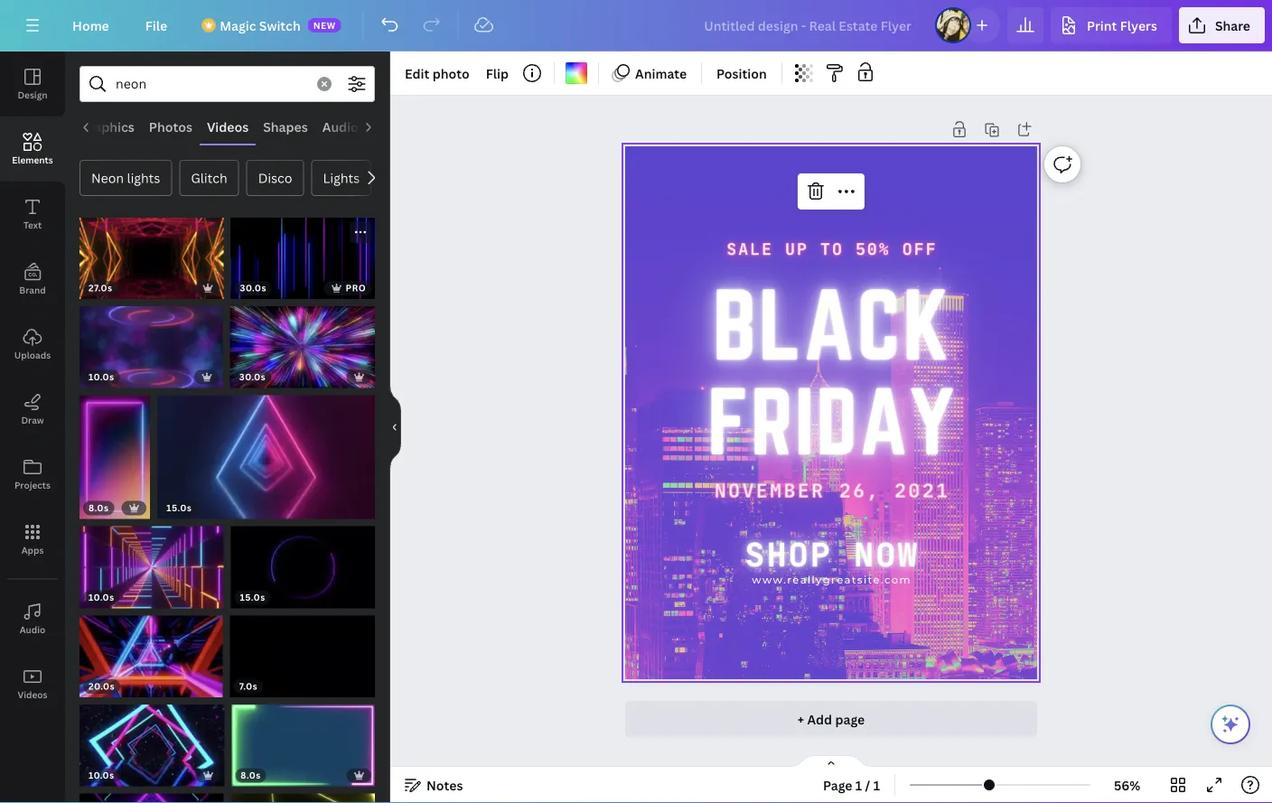 Task type: vqa. For each thing, say whether or not it's contained in the screenshot.
"Creative" in the The Solar System Lesson by Canva Creative Studio
no



Task type: locate. For each thing, give the bounding box(es) containing it.
1 right /
[[874, 777, 881, 794]]

15.0s group
[[157, 385, 375, 519], [231, 516, 375, 609]]

magic
[[220, 17, 256, 34]]

brand button
[[0, 247, 65, 312]]

1 horizontal spatial 1
[[874, 777, 881, 794]]

text button
[[0, 182, 65, 247]]

videos button down search elements search field
[[199, 109, 256, 144]]

8.0s
[[89, 502, 109, 515], [241, 770, 261, 782]]

2 10.0s from the top
[[89, 592, 115, 604]]

0 vertical spatial videos button
[[199, 109, 256, 144]]

8.0s group down 7.0s
[[232, 694, 375, 787]]

30.0s group
[[230, 296, 375, 388]]

uploads button
[[0, 312, 65, 377]]

56% button
[[1098, 771, 1157, 800]]

1 horizontal spatial 8.0s
[[241, 770, 261, 782]]

1 vertical spatial 10.0s
[[89, 592, 115, 604]]

1 vertical spatial 30.0s
[[239, 371, 266, 383]]

10.0s right side panel tab list
[[89, 371, 115, 383]]

magic switch
[[220, 17, 301, 34]]

1 10.0s from the top
[[89, 371, 115, 383]]

videos down search elements search field
[[207, 118, 248, 135]]

/
[[866, 777, 871, 794]]

2 vertical spatial 10.0s
[[89, 770, 115, 782]]

1 vertical spatial audio button
[[0, 587, 65, 652]]

audio
[[322, 118, 358, 135], [20, 624, 45, 636]]

10.0s group for 30.0s
[[80, 296, 223, 388]]

3 10.0s from the top
[[89, 770, 115, 782]]

animate button
[[607, 59, 694, 88]]

0 horizontal spatial 8.0s
[[89, 502, 109, 515]]

2 vertical spatial 10.0s group
[[80, 694, 224, 787]]

1 vertical spatial videos button
[[0, 652, 65, 717]]

projects button
[[0, 442, 65, 507]]

november
[[715, 479, 826, 502]]

flip
[[486, 65, 509, 82]]

glitch
[[191, 169, 228, 187]]

print
[[1087, 17, 1118, 34]]

0 horizontal spatial 15.0s
[[167, 502, 192, 515]]

projects
[[14, 479, 51, 491]]

shapes
[[263, 118, 308, 135]]

+ add page button
[[626, 701, 1038, 738]]

2 10.0s group from the top
[[80, 516, 224, 609]]

www.reallygreatsite.com
[[752, 574, 912, 587]]

audio button
[[315, 109, 366, 144], [0, 587, 65, 652]]

8.0s for right 8.0s group
[[241, 770, 261, 782]]

neon lights
[[91, 169, 160, 187]]

0 horizontal spatial 8.0s group
[[80, 385, 150, 519]]

videos button left 20.0s
[[0, 652, 65, 717]]

apps button
[[0, 507, 65, 572]]

8.0s down 7.0s
[[241, 770, 261, 782]]

edit photo
[[405, 65, 470, 82]]

10.0s
[[89, 371, 115, 383], [89, 592, 115, 604], [89, 770, 115, 782]]

shop
[[745, 534, 833, 574]]

audio up lights button
[[322, 118, 358, 135]]

2021
[[895, 479, 951, 502]]

0 horizontal spatial audio button
[[0, 587, 65, 652]]

1 horizontal spatial videos
[[207, 118, 248, 135]]

1 vertical spatial 8.0s group
[[232, 694, 375, 787]]

30.0s
[[240, 282, 267, 294], [239, 371, 266, 383]]

1 vertical spatial 8.0s
[[241, 770, 261, 782]]

1 left /
[[856, 777, 863, 794]]

audio button down apps
[[0, 587, 65, 652]]

videos
[[207, 118, 248, 135], [18, 689, 47, 701]]

Design title text field
[[690, 7, 928, 43]]

up
[[786, 239, 809, 259]]

uploads
[[14, 349, 51, 361]]

15.0s
[[167, 502, 192, 515], [240, 592, 266, 604]]

photos
[[149, 118, 192, 135]]

lights
[[323, 169, 360, 187]]

main menu bar
[[0, 0, 1273, 52]]

draw button
[[0, 377, 65, 442]]

20.0s
[[89, 681, 115, 693]]

1 vertical spatial 15.0s
[[240, 592, 266, 604]]

0 vertical spatial 8.0s
[[89, 502, 109, 515]]

7.0s group
[[230, 605, 375, 698]]

1
[[856, 777, 863, 794], [874, 777, 881, 794]]

now
[[855, 534, 920, 574]]

print flyers
[[1087, 17, 1158, 34]]

elements button
[[0, 117, 65, 182]]

3 10.0s group from the top
[[80, 694, 224, 787]]

0 vertical spatial 10.0s
[[89, 371, 115, 383]]

audio button up lights button
[[315, 109, 366, 144]]

10.0s up 20.0s group
[[89, 592, 115, 604]]

graphics
[[79, 118, 134, 135]]

sale
[[727, 239, 774, 259]]

10.0s down 20.0s
[[89, 770, 115, 782]]

frames
[[373, 118, 418, 135]]

black
[[713, 272, 952, 377]]

0 vertical spatial audio button
[[315, 109, 366, 144]]

1 10.0s group from the top
[[80, 296, 223, 388]]

0 horizontal spatial audio
[[20, 624, 45, 636]]

flyers
[[1121, 17, 1158, 34]]

1 horizontal spatial audio
[[322, 118, 358, 135]]

1 horizontal spatial audio button
[[315, 109, 366, 144]]

new
[[313, 19, 336, 31]]

videos button
[[199, 109, 256, 144], [0, 652, 65, 717]]

+
[[798, 711, 805, 728]]

disco button
[[247, 160, 304, 196]]

15.0s group for the top 8.0s group
[[157, 385, 375, 519]]

lights button
[[311, 160, 372, 196]]

8.0s right apps button
[[89, 502, 109, 515]]

neon
[[91, 169, 124, 187]]

group
[[231, 218, 375, 299], [80, 783, 224, 804], [231, 783, 375, 804]]

page 1 / 1
[[823, 777, 881, 794]]

0 vertical spatial 30.0s
[[240, 282, 267, 294]]

0 vertical spatial 10.0s group
[[80, 296, 223, 388]]

1 vertical spatial videos
[[18, 689, 47, 701]]

audio down apps
[[20, 624, 45, 636]]

27.0s
[[89, 282, 113, 294]]

1 vertical spatial audio
[[20, 624, 45, 636]]

8.0s group right projects button on the bottom of page
[[80, 385, 150, 519]]

share button
[[1180, 7, 1266, 43]]

edit
[[405, 65, 430, 82]]

10.0s group
[[80, 296, 223, 388], [80, 516, 224, 609], [80, 694, 224, 787]]

0 horizontal spatial 1
[[856, 777, 863, 794]]

audio inside side panel tab list
[[20, 624, 45, 636]]

page
[[836, 711, 865, 728]]

1 1 from the left
[[856, 777, 863, 794]]

design button
[[0, 52, 65, 117]]

frames button
[[366, 109, 425, 144]]

add
[[808, 711, 833, 728]]

videos left 20.0s
[[18, 689, 47, 701]]

1 horizontal spatial videos button
[[199, 109, 256, 144]]

8.0s group
[[80, 385, 150, 519], [232, 694, 375, 787]]

to
[[821, 239, 844, 259]]

photos button
[[141, 109, 199, 144]]

0 horizontal spatial videos
[[18, 689, 47, 701]]

group containing 30.0s
[[231, 218, 375, 299]]

1 vertical spatial 10.0s group
[[80, 516, 224, 609]]

10.0s group for 8.0s
[[80, 694, 224, 787]]

27.0s group
[[80, 207, 224, 299]]



Task type: describe. For each thing, give the bounding box(es) containing it.
graphics button
[[72, 109, 141, 144]]

apps
[[21, 544, 44, 556]]

position
[[717, 65, 767, 82]]

50%
[[856, 239, 891, 259]]

10.0s for 30.0s
[[89, 371, 115, 383]]

flip button
[[479, 59, 516, 88]]

file button
[[131, 7, 182, 43]]

0 vertical spatial 8.0s group
[[80, 385, 150, 519]]

glitch button
[[179, 160, 239, 196]]

home link
[[58, 7, 124, 43]]

7.0s
[[239, 681, 258, 693]]

0 vertical spatial videos
[[207, 118, 248, 135]]

animate
[[635, 65, 687, 82]]

file
[[145, 17, 167, 34]]

draw
[[21, 414, 44, 426]]

photo
[[433, 65, 470, 82]]

design
[[18, 89, 47, 101]]

30.0s inside group
[[240, 282, 267, 294]]

neon lights button
[[80, 160, 172, 196]]

disco
[[258, 169, 292, 187]]

off
[[903, 239, 938, 259]]

notes
[[427, 777, 463, 794]]

home
[[72, 17, 109, 34]]

notes button
[[398, 771, 470, 800]]

+ add page
[[798, 711, 865, 728]]

1 horizontal spatial 15.0s
[[240, 592, 266, 604]]

text
[[23, 219, 42, 231]]

sale up to 50% off
[[727, 239, 938, 259]]

print flyers button
[[1051, 7, 1172, 43]]

position button
[[710, 59, 775, 88]]

november 26, 2021
[[715, 479, 951, 502]]

videos inside side panel tab list
[[18, 689, 47, 701]]

page
[[823, 777, 853, 794]]

56%
[[1114, 777, 1141, 794]]

15.0s group for second "10.0s" group from the bottom of the page
[[231, 516, 375, 609]]

2 1 from the left
[[874, 777, 881, 794]]

Search elements search field
[[116, 67, 306, 101]]

edit photo button
[[398, 59, 477, 88]]

#ffffff image
[[566, 62, 588, 84]]

0 vertical spatial audio
[[322, 118, 358, 135]]

switch
[[259, 17, 301, 34]]

shop now
[[745, 534, 920, 574]]

share
[[1216, 17, 1251, 34]]

0 horizontal spatial videos button
[[0, 652, 65, 717]]

8.0s for the top 8.0s group
[[89, 502, 109, 515]]

0 vertical spatial 15.0s
[[167, 502, 192, 515]]

pro
[[346, 282, 366, 294]]

brand
[[19, 284, 46, 296]]

elements
[[12, 154, 53, 166]]

1 horizontal spatial 8.0s group
[[232, 694, 375, 787]]

lights
[[127, 169, 160, 187]]

10.0s for 8.0s
[[89, 770, 115, 782]]

26,
[[840, 479, 881, 502]]

friday
[[708, 372, 957, 472]]

canva assistant image
[[1220, 714, 1242, 736]]

side panel tab list
[[0, 52, 65, 717]]

shapes button
[[256, 109, 315, 144]]

hide image
[[390, 384, 401, 471]]

30.0s inside 30.0s group
[[239, 371, 266, 383]]

show pages image
[[788, 755, 875, 769]]

20.0s group
[[80, 605, 223, 698]]



